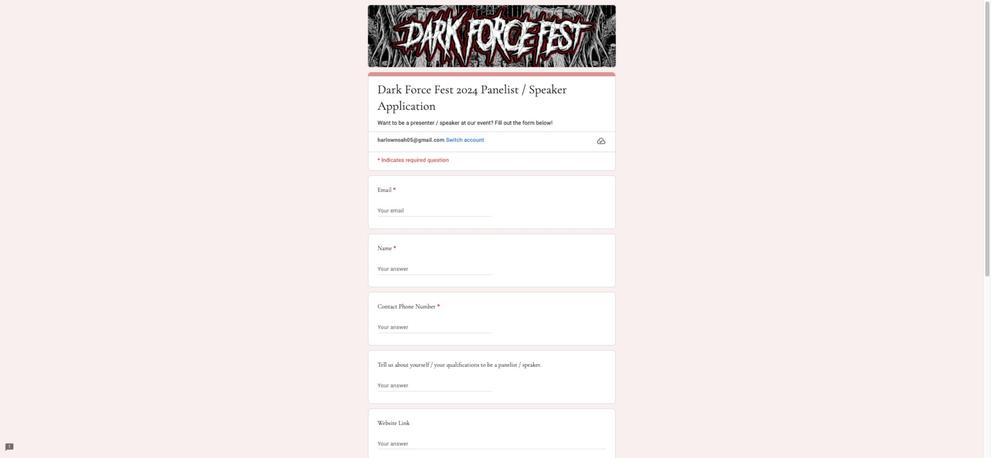 Task type: locate. For each thing, give the bounding box(es) containing it.
3 heading from the top
[[378, 244, 396, 253]]

0 vertical spatial required question element
[[392, 185, 396, 195]]

required question element
[[392, 185, 396, 195], [392, 244, 396, 253], [436, 302, 440, 311]]

2 vertical spatial required question element
[[436, 302, 440, 311]]

list item
[[368, 176, 616, 229]]

heading
[[378, 81, 606, 115], [378, 185, 606, 195], [378, 244, 396, 253], [378, 302, 440, 311]]

None text field
[[378, 265, 492, 274], [378, 440, 606, 449], [378, 265, 492, 274], [378, 440, 606, 449]]

list
[[368, 176, 616, 458]]

2 heading from the top
[[378, 185, 606, 195]]

None text field
[[378, 323, 492, 332], [378, 381, 492, 391], [378, 323, 492, 332], [378, 381, 492, 391]]



Task type: vqa. For each thing, say whether or not it's contained in the screenshot.
TO
no



Task type: describe. For each thing, give the bounding box(es) containing it.
4 heading from the top
[[378, 302, 440, 311]]

Your email email field
[[378, 206, 492, 216]]

1 heading from the top
[[378, 81, 606, 115]]

1 vertical spatial required question element
[[392, 244, 396, 253]]

report a problem to google image
[[5, 443, 14, 452]]



